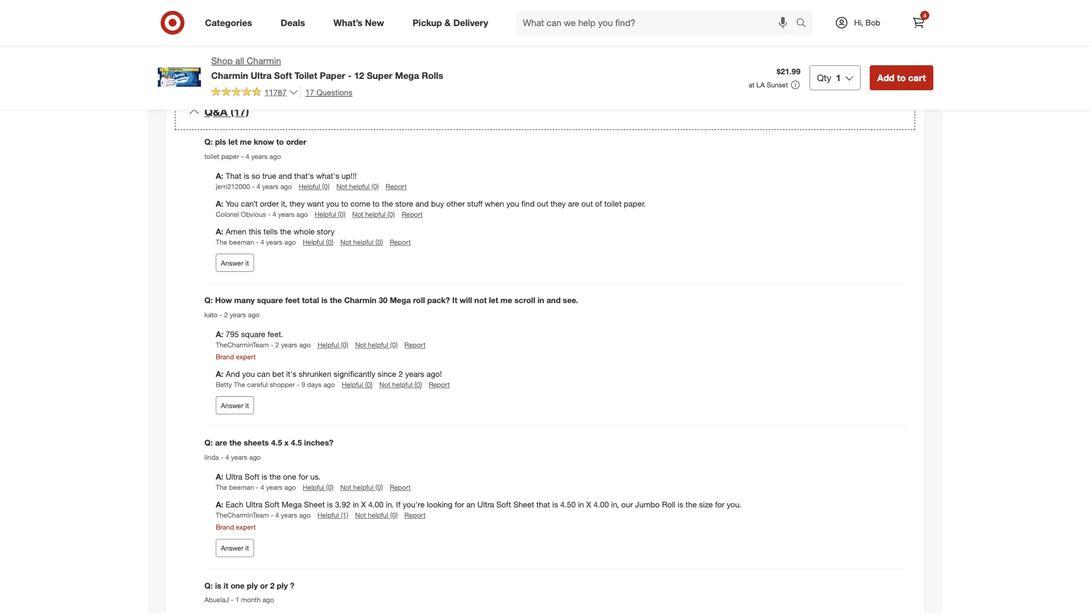 Task type: describe. For each thing, give the bounding box(es) containing it.
the down q: are the sheets 4.5 x 4.5 inches? linda - 4 years ago
[[270, 472, 281, 482]]

1 horizontal spatial islands,
[[460, 48, 487, 58]]

not for for
[[340, 483, 351, 492]]

years down true
[[262, 182, 279, 191]]

to inside this item can be returned to any target store or target.com. this item must be returned within 90 days of the date it was purchased in store, shipped, delivered by a shipt shopper, or made ready for pickup. see the return policy for complete information.
[[658, 14, 665, 24]]

virgin
[[357, 60, 377, 70]]

12
[[354, 70, 364, 81]]

1 vertical spatial square
[[241, 329, 265, 339]]

30
[[379, 295, 388, 305]]

a: and you can bet it's shrunken significantly since 2 years ago!
[[216, 369, 442, 379]]

report for for
[[390, 483, 411, 492]]

helpful for shrunken
[[342, 381, 363, 389]]

ago inside q: pls let me know to order toilet paper - 4 years ago
[[270, 152, 281, 161]]

for down shopper,
[[641, 48, 650, 58]]

helpful  (0) for that's
[[299, 182, 330, 191]]

q: for q: are the sheets 4.5 x 4.5 inches?
[[204, 438, 213, 448]]

answer for each ultra soft mega sheet is 3.92 in x 4.00 in. if you're looking for an ultra soft sheet that is 4.50 in x 4.00 in, our jumbo roll is the size for you.
[[221, 544, 243, 552]]

1 vertical spatial toilet
[[604, 199, 622, 209]]

2 vertical spatial islands,
[[379, 60, 406, 70]]

beeman for ultra
[[229, 483, 254, 492]]

not helpful  (0) button for that's
[[336, 182, 379, 191]]

ready
[[702, 37, 722, 47]]

days inside this item can be returned to any target store or target.com. this item must be returned within 90 days of the date it was purchased in store, shipped, delivered by a shipt shopper, or made ready for pickup. see the return policy for complete information.
[[697, 26, 714, 36]]

0 horizontal spatial you
[[242, 369, 255, 379]]

estimated ship dimensions: 16.22 inches length x 10.472 inches width x 7.913 inches height estimated ship weight: 4.661 pounds
[[204, 14, 532, 36]]

1 inside the 'q: is it one ply or 2 ply ? abuelaj - 1 month ago'
[[236, 596, 239, 604]]

inches?
[[304, 438, 333, 448]]

the left date on the right of page
[[725, 26, 736, 36]]

1 vertical spatial days
[[307, 381, 322, 389]]

thecharminteam for square
[[216, 341, 269, 349]]

2 4.5 from the left
[[291, 438, 302, 448]]

beeman for amen
[[229, 238, 254, 246]]

shop all charmin charmin ultra soft toilet paper - 12 super mega rolls
[[211, 55, 443, 81]]

is right that
[[552, 500, 558, 510]]

for left an
[[455, 500, 464, 510]]

report button for that's
[[386, 182, 407, 191]]

ago inside the q: how many square feet total is the charmin 30 mega roll pack? it will not let me scroll in and see. kato - 2 years ago
[[248, 310, 259, 319]]

for right size
[[715, 500, 725, 510]]

1 ply from the left
[[247, 581, 258, 590]]

let inside q: pls let me know to order toilet paper - 4 years ago
[[228, 137, 238, 147]]

shop
[[211, 55, 233, 66]]

be for this item can be returned to any target store or target.com. this item must be returned within 90 days of the date it was purchased in store, shipped, delivered by a shipt shopper, or made ready for pickup. see the return policy for complete information.
[[614, 14, 623, 24]]

whole
[[294, 227, 315, 237]]

and inside the q: how many square feet total is the charmin 30 mega roll pack? it will not let me scroll in and see. kato - 2 years ago
[[547, 295, 561, 305]]

soft down q: are the sheets 4.5 x 4.5 inches? linda - 4 years ago
[[245, 472, 259, 482]]

story
[[317, 227, 335, 237]]

the for amen
[[216, 238, 227, 246]]

is down q: are the sheets 4.5 x 4.5 inches? linda - 4 years ago
[[262, 472, 267, 482]]

helpful  (0) button for shrunken
[[342, 380, 373, 390]]

thecharminteam - 2 years ago
[[216, 341, 311, 349]]

cart
[[908, 72, 926, 83]]

not helpful  (0) for shrunken
[[379, 381, 422, 389]]

helpful  (0) button for want
[[315, 209, 346, 219]]

locations:
[[365, 37, 399, 47]]

ago down a: and you can bet it's shrunken significantly since 2 years ago!
[[324, 381, 335, 389]]

mega inside the q: how many square feet total is the charmin 30 mega roll pack? it will not let me scroll in and see. kato - 2 years ago
[[390, 295, 411, 305]]

report for that's
[[386, 182, 407, 191]]

northern
[[395, 48, 427, 58]]

q: for q: pls let me know to order
[[204, 137, 213, 147]]

careful
[[247, 381, 268, 389]]

1 vertical spatial this
[[564, 26, 579, 36]]

sheets
[[244, 438, 269, 448]]

2 ply from the left
[[277, 581, 288, 590]]

was
[[763, 26, 777, 36]]

following
[[331, 37, 362, 47]]

the left size
[[686, 500, 697, 510]]

see.
[[563, 295, 578, 305]]

the right tells
[[280, 227, 291, 237]]

1 they from the left
[[290, 199, 305, 209]]

will
[[460, 295, 472, 305]]

soft right an
[[496, 500, 511, 510]]

ultra up each
[[226, 472, 242, 482]]

not for story
[[340, 238, 351, 246]]

ago down whole
[[284, 238, 296, 246]]

2 sheet from the left
[[513, 500, 534, 510]]

helpful for want
[[365, 210, 386, 219]]

in,
[[611, 500, 619, 510]]

many
[[234, 295, 255, 305]]

not helpful  (0) button for want
[[352, 209, 395, 219]]

thecharminteam - 4 years ago
[[216, 511, 311, 520]]

0 horizontal spatial order
[[260, 199, 279, 209]]

helpful for for
[[353, 483, 374, 492]]

toilet
[[295, 70, 317, 81]]

to right come
[[373, 199, 380, 209]]

store inside this item can be returned to any target store or target.com. this item must be returned within 90 days of the date it was purchased in store, shipped, delivered by a shipt shopper, or made ready for pickup. see the return policy for complete information.
[[706, 14, 724, 24]]

2 horizontal spatial x
[[457, 14, 461, 24]]

helpful  (0) up a: and you can bet it's shrunken significantly since 2 years ago!
[[318, 341, 348, 349]]

the beeman - 4 years ago for soft
[[216, 483, 296, 492]]

1 vertical spatial be
[[619, 26, 628, 36]]

as),
[[378, 48, 393, 58]]

a: for a: you can't order it, they want you to come to the store and buy other stuff when you find out they are out of toilet paper.
[[216, 199, 223, 209]]

q: are the sheets 4.5 x 4.5 inches? linda - 4 years ago
[[204, 438, 333, 462]]

1 horizontal spatial or
[[670, 37, 677, 47]]

in inside this item can be returned to any target store or target.com. this item must be returned within 90 days of the date it was purchased in store, shipped, delivered by a shipt shopper, or made ready for pickup. see the return policy for complete information.
[[819, 26, 826, 36]]

&
[[445, 17, 451, 28]]

want
[[307, 199, 324, 209]]

to down pounds at the top left of page
[[308, 37, 315, 47]]

1 vertical spatial the
[[234, 381, 245, 389]]

a: each ultra soft mega sheet is 3.92 in x 4.00 in. if you're looking for an ultra soft sheet that is 4.50 in x 4.00 in, our jumbo roll is the size for you.
[[216, 500, 742, 510]]

0 horizontal spatial and
[[279, 171, 292, 181]]

ago left 'helpful  (1)'
[[299, 511, 311, 520]]

qty
[[817, 72, 832, 83]]

to inside q: pls let me know to order toilet paper - 4 years ago
[[276, 137, 284, 147]]

1 out from the left
[[537, 199, 548, 209]]

it for you can't order it, they want you to come to the store and buy other stuff when you find out they are out of toilet paper.
[[245, 259, 249, 267]]

ago!
[[427, 369, 442, 379]]

the inside the q: how many square feet total is the charmin 30 mega roll pack? it will not let me scroll in and see. kato - 2 years ago
[[330, 295, 342, 305]]

90
[[686, 26, 695, 36]]

q: is it one ply or 2 ply ? abuelaj - 1 month ago
[[204, 581, 295, 604]]

helpful  (0) button for that's
[[299, 182, 330, 191]]

u.s.
[[408, 60, 422, 70]]

new
[[365, 17, 384, 28]]

1 vertical spatial separate
[[262, 60, 293, 70]]

0 vertical spatial 1
[[836, 72, 841, 83]]

when
[[485, 199, 504, 209]]

can inside this item can be returned to any target store or target.com. this item must be returned within 90 days of the date it was purchased in store, shipped, delivered by a shipt shopper, or made ready for pickup. see the return policy for complete information.
[[599, 14, 612, 24]]

(17)
[[231, 105, 249, 118]]

for right the ready
[[724, 37, 734, 47]]

0 horizontal spatial also
[[245, 60, 260, 70]]

helpful  (0) button up a: and you can bet it's shrunken significantly since 2 years ago!
[[318, 340, 348, 350]]

q&a (17) button
[[175, 94, 915, 130]]

ago down a: that is so true and that's what's up!!!
[[280, 182, 292, 191]]

so
[[252, 171, 260, 181]]

item for this item cannot be shipped to the following locations:
[[221, 37, 237, 47]]

order inside q: pls let me know to order toilet paper - 4 years ago
[[286, 137, 306, 147]]

add to cart button
[[870, 65, 934, 90]]

4.50
[[560, 500, 576, 510]]

the right come
[[382, 199, 393, 209]]

at la sunset
[[749, 81, 788, 89]]

2 down feet.
[[275, 341, 279, 349]]

q: how many square feet total is the charmin 30 mega roll pack? it will not let me scroll in and see. kato - 2 years ago
[[204, 295, 578, 319]]

pickup & delivery link
[[403, 10, 503, 35]]

2 x from the left
[[586, 500, 591, 510]]

not for that's
[[336, 182, 347, 191]]

brand for 795 square feet.
[[216, 353, 234, 361]]

american
[[204, 48, 238, 58]]

in right 3.92
[[353, 500, 359, 510]]

helpful inside button
[[318, 511, 339, 520]]

image of charmin ultra soft toilet paper - 12 super mega rolls image
[[157, 55, 202, 100]]

years down it,
[[278, 210, 295, 219]]

What can we help you find? suggestions appear below search field
[[516, 10, 799, 35]]

hi, bob
[[854, 18, 881, 28]]

years left ago!
[[405, 369, 424, 379]]

are inside q: are the sheets 4.5 x 4.5 inches? linda - 4 years ago
[[215, 438, 227, 448]]

abuelaj
[[204, 596, 229, 604]]

you
[[226, 199, 239, 209]]

helpful  (1) button
[[318, 511, 348, 520]]

1 x from the left
[[361, 500, 366, 510]]

linda
[[204, 453, 219, 462]]

brand expert for 795
[[216, 353, 256, 361]]

return
[[594, 48, 615, 58]]

answer it for each
[[221, 544, 249, 552]]

the down pounds at the top left of page
[[317, 37, 329, 47]]

you're
[[403, 500, 425, 510]]

in.
[[386, 500, 394, 510]]

categories link
[[195, 10, 266, 35]]

2 vertical spatial mega
[[282, 500, 302, 510]]

the for ultra
[[216, 483, 227, 492]]

years left 'helpful  (1)'
[[281, 511, 297, 520]]

a: 795 square feet.
[[216, 329, 283, 339]]

helpful for want
[[315, 210, 336, 219]]

1 horizontal spatial you
[[326, 199, 339, 209]]

0 vertical spatial under
[[355, 48, 376, 58]]

ultra right an
[[477, 500, 494, 510]]

soft up thecharminteam - 4 years ago
[[265, 500, 279, 510]]

helpful for for
[[303, 483, 324, 492]]

0 horizontal spatial (see
[[228, 60, 243, 70]]

what's new
[[333, 17, 384, 28]]

1 horizontal spatial x
[[377, 14, 381, 24]]

helpful  (0) for story
[[303, 238, 334, 246]]

answer it button for each
[[216, 539, 254, 557]]

0 horizontal spatial can
[[257, 369, 270, 379]]

2 horizontal spatial you
[[507, 199, 519, 209]]

report for want
[[402, 210, 423, 219]]

this item can be returned to any target store or target.com. this item must be returned within 90 days of the date it was purchased in store, shipped, delivered by a shipt shopper, or made ready for pickup. see the return policy for complete information.
[[564, 14, 880, 58]]

4 inside q: pls let me know to order toilet paper - 4 years ago
[[246, 152, 249, 161]]

width
[[435, 14, 454, 24]]

all
[[235, 55, 244, 66]]

deals link
[[271, 10, 319, 35]]

in inside the q: how many square feet total is the charmin 30 mega roll pack? it will not let me scroll in and see. kato - 2 years ago
[[538, 295, 544, 305]]

must
[[599, 26, 617, 36]]

ago down 'a: ultra soft is the one for us.'
[[284, 483, 296, 492]]

can't
[[241, 199, 258, 209]]

charmin inside the q: how many square feet total is the charmin 30 mega roll pack? it will not let me scroll in and see. kato - 2 years ago
[[344, 295, 377, 305]]

la
[[757, 81, 765, 89]]

me inside the q: how many square feet total is the charmin 30 mega roll pack? it will not let me scroll in and see. kato - 2 years ago
[[501, 295, 512, 305]]

3.92
[[335, 500, 351, 510]]

each
[[226, 500, 243, 510]]

1 vertical spatial returned
[[630, 26, 661, 36]]

1 inches from the left
[[327, 14, 350, 24]]

that's
[[294, 171, 314, 181]]

feet.
[[268, 329, 283, 339]]

paper
[[320, 70, 345, 81]]

helpful  (0) for want
[[315, 210, 346, 219]]

pickup & delivery
[[413, 17, 488, 28]]

17 questions
[[305, 87, 353, 97]]

total
[[302, 295, 319, 305]]

this item cannot be shipped to the following locations:
[[204, 37, 399, 47]]

not helpful  (0) for that's
[[336, 182, 379, 191]]

the down delivered
[[581, 48, 592, 58]]

2 they from the left
[[551, 199, 566, 209]]

years down 'a: ultra soft is the one for us.'
[[266, 483, 283, 492]]

not helpful  (0) for for
[[340, 483, 383, 492]]

q: inside the 'q: is it one ply or 2 ply ? abuelaj - 1 month ago'
[[204, 581, 213, 590]]

by
[[599, 37, 608, 47]]

1 horizontal spatial one
[[283, 472, 296, 482]]

a: for a: amen this tells the whole story
[[216, 227, 223, 237]]

dimensions:
[[260, 14, 303, 24]]

add to cart
[[877, 72, 926, 83]]

categories
[[205, 17, 252, 28]]

us.
[[310, 472, 321, 482]]

delivered
[[564, 37, 597, 47]]

answer it for you
[[221, 259, 249, 267]]

years inside q: are the sheets 4.5 x 4.5 inches? linda - 4 years ago
[[231, 453, 247, 462]]

q: for q: how many square feet total is the charmin 30 mega roll pack? it will not let me scroll in and see.
[[204, 295, 213, 305]]

it
[[452, 295, 457, 305]]

obvious
[[241, 210, 266, 219]]

- inside q: pls let me know to order toilet paper - 4 years ago
[[241, 152, 244, 161]]

3 inches from the left
[[485, 14, 508, 24]]

a: for a: and you can bet it's shrunken significantly since 2 years ago!
[[216, 369, 223, 379]]

ago inside the 'q: is it one ply or 2 ply ? abuelaj - 1 month ago'
[[263, 596, 274, 604]]

1 ship from the top
[[242, 14, 257, 24]]

is up 'helpful  (1)'
[[327, 500, 333, 510]]

ultra up thecharminteam - 4 years ago
[[246, 500, 262, 510]]

ago up shrunken
[[299, 341, 311, 349]]



Task type: vqa. For each thing, say whether or not it's contained in the screenshot.
2nd stars
no



Task type: locate. For each thing, give the bounding box(es) containing it.
answer down each
[[221, 544, 243, 552]]

be for this item cannot be shipped to the following locations:
[[266, 37, 275, 47]]

1 horizontal spatial ply
[[277, 581, 288, 590]]

1 a: from the top
[[216, 171, 223, 181]]

one inside the 'q: is it one ply or 2 ply ? abuelaj - 1 month ago'
[[231, 581, 245, 590]]

1 beeman from the top
[[229, 238, 254, 246]]

q: up linda
[[204, 438, 213, 448]]

it inside this item can be returned to any target store or target.com. this item must be returned within 90 days of the date it was purchased in store, shipped, delivered by a shipt shopper, or made ready for pickup. see the return policy for complete information.
[[757, 26, 761, 36]]

mega right 30
[[390, 295, 411, 305]]

0 vertical spatial me
[[240, 137, 252, 147]]

order
[[286, 137, 306, 147], [260, 199, 279, 209]]

thecharminteam for ultra
[[216, 511, 269, 520]]

questions
[[317, 87, 353, 97]]

toilet down the pls
[[204, 152, 219, 161]]

the inside q: are the sheets 4.5 x 4.5 inches? linda - 4 years ago
[[229, 438, 242, 448]]

(see
[[268, 48, 283, 58], [228, 60, 243, 70]]

the down amen
[[216, 238, 227, 246]]

1 horizontal spatial (see
[[268, 48, 283, 58]]

1 horizontal spatial 1
[[836, 72, 841, 83]]

0 horizontal spatial under
[[316, 60, 336, 70]]

buy
[[431, 199, 444, 209]]

helpful  (0) button down significantly
[[342, 380, 373, 390]]

let
[[228, 137, 238, 147], [489, 295, 498, 305]]

target.com.
[[736, 14, 776, 24]]

ago down know
[[270, 152, 281, 161]]

0 horizontal spatial let
[[228, 137, 238, 147]]

2 vertical spatial item
[[221, 37, 237, 47]]

years inside the q: how many square feet total is the charmin 30 mega roll pack? it will not let me scroll in and see. kato - 2 years ago
[[230, 310, 246, 319]]

and
[[226, 369, 240, 379]]

0 vertical spatial charmin
[[247, 55, 281, 66]]

1 4.00 from the left
[[368, 500, 384, 510]]

-
[[348, 70, 352, 81], [241, 152, 244, 161], [252, 182, 255, 191], [268, 210, 271, 219], [256, 238, 259, 246], [220, 310, 222, 319], [271, 341, 273, 349], [297, 381, 300, 389], [221, 453, 223, 462], [256, 483, 259, 492], [271, 511, 273, 520], [231, 596, 234, 604]]

not helpful  (0) for want
[[352, 210, 395, 219]]

also down "samoa"
[[245, 60, 260, 70]]

1 brand expert from the top
[[216, 353, 256, 361]]

not for want
[[352, 210, 363, 219]]

1 vertical spatial and
[[416, 199, 429, 209]]

0 vertical spatial let
[[228, 137, 238, 147]]

ago down sheets
[[249, 453, 261, 462]]

0 horizontal spatial of
[[595, 199, 602, 209]]

2 vertical spatial charmin
[[344, 295, 377, 305]]

in right 4.50 at bottom right
[[578, 500, 584, 510]]

paper
[[221, 152, 239, 161]]

0 horizontal spatial are
[[215, 438, 227, 448]]

0 horizontal spatial me
[[240, 137, 252, 147]]

helpful  (0) button for story
[[303, 237, 334, 247]]

the beeman - 4 years ago
[[216, 238, 296, 246], [216, 483, 296, 492]]

1 horizontal spatial store
[[706, 14, 724, 24]]

see
[[564, 48, 578, 58]]

expert for ultra
[[236, 523, 256, 532]]

1 horizontal spatial 4.5
[[291, 438, 302, 448]]

1 vertical spatial charmin
[[211, 70, 248, 81]]

- inside the q: how many square feet total is the charmin 30 mega roll pack? it will not let me scroll in and see. kato - 2 years ago
[[220, 310, 222, 319]]

the up each
[[216, 483, 227, 492]]

0 vertical spatial item
[[581, 14, 597, 24]]

2 inside the 'q: is it one ply or 2 ply ? abuelaj - 1 month ago'
[[270, 581, 275, 590]]

q: inside q: pls let me know to order toilet paper - 4 years ago
[[204, 137, 213, 147]]

out left paper.
[[582, 199, 593, 209]]

2 q: from the top
[[204, 295, 213, 305]]

me
[[240, 137, 252, 147], [501, 295, 512, 305]]

years inside q: pls let me know to order toilet paper - 4 years ago
[[251, 152, 268, 161]]

shipt
[[617, 37, 635, 47]]

2 vertical spatial answer it button
[[216, 539, 254, 557]]

they right it,
[[290, 199, 305, 209]]

2 vertical spatial the
[[216, 483, 227, 492]]

and left see.
[[547, 295, 561, 305]]

not helpful  (0) button for shrunken
[[379, 380, 422, 390]]

17 questions link
[[300, 86, 353, 99]]

2 brand from the top
[[216, 523, 234, 532]]

$21.99
[[777, 66, 801, 76]]

betty the careful shopper - 9 days ago
[[216, 381, 335, 389]]

mega up thecharminteam - 4 years ago
[[282, 500, 302, 510]]

q: inside the q: how many square feet total is the charmin 30 mega roll pack? it will not let me scroll in and see. kato - 2 years ago
[[204, 295, 213, 305]]

1 vertical spatial brand
[[216, 523, 234, 532]]

the beeman - 4 years ago for this
[[216, 238, 296, 246]]

the left sheets
[[229, 438, 242, 448]]

1 estimated from the top
[[204, 14, 240, 24]]

2 out from the left
[[582, 199, 593, 209]]

this for this item cannot be shipped to the following locations:
[[204, 37, 219, 47]]

1 vertical spatial expert
[[236, 523, 256, 532]]

a: for a: that is so true and that's what's up!!!
[[216, 171, 223, 181]]

not helpful  (0) button for for
[[340, 483, 383, 492]]

1 brand from the top
[[216, 353, 234, 361]]

1 vertical spatial item
[[581, 26, 597, 36]]

mega inside the shop all charmin charmin ultra soft toilet paper - 12 super mega rolls
[[395, 70, 419, 81]]

answer for and you can bet it's shrunken significantly since 2 years ago!
[[221, 401, 243, 410]]

ago down many
[[248, 310, 259, 319]]

3 answer from the top
[[221, 544, 243, 552]]

0 horizontal spatial x
[[284, 438, 289, 448]]

1 answer it from the top
[[221, 259, 249, 267]]

0 horizontal spatial out
[[537, 199, 548, 209]]

report for story
[[390, 238, 411, 246]]

0 horizontal spatial or
[[260, 581, 268, 590]]

0 vertical spatial be
[[614, 14, 623, 24]]

1 vertical spatial estimated
[[204, 26, 240, 36]]

a: amen this tells the whole story
[[216, 227, 335, 237]]

is inside the 'q: is it one ply or 2 ply ? abuelaj - 1 month ago'
[[215, 581, 221, 590]]

1 left month
[[236, 596, 239, 604]]

is left the so
[[244, 171, 249, 181]]

9
[[301, 381, 305, 389]]

it's
[[286, 369, 297, 379]]

can up must
[[599, 14, 612, 24]]

answer for you can't order it, they want you to come to the store and buy other stuff when you find out they are out of toilet paper.
[[221, 259, 243, 267]]

1 horizontal spatial also
[[285, 48, 299, 58]]

bet
[[272, 369, 284, 379]]

a: left each
[[216, 500, 223, 510]]

item
[[581, 14, 597, 24], [581, 26, 597, 36], [221, 37, 237, 47]]

- inside the 'q: is it one ply or 2 ply ? abuelaj - 1 month ago'
[[231, 596, 234, 604]]

report button for shrunken
[[429, 380, 450, 390]]

also
[[285, 48, 299, 58], [245, 60, 260, 70]]

what's
[[333, 17, 363, 28]]

0 vertical spatial are
[[568, 199, 579, 209]]

1 horizontal spatial under
[[355, 48, 376, 58]]

0 vertical spatial also
[[285, 48, 299, 58]]

0 vertical spatial can
[[599, 14, 612, 24]]

ply up month
[[247, 581, 258, 590]]

a: for a: 795 square feet.
[[216, 329, 223, 339]]

1 vertical spatial let
[[489, 295, 498, 305]]

return policy link
[[594, 48, 639, 58]]

2 down how
[[224, 310, 228, 319]]

a: for a: ultra soft is the one for us.
[[216, 472, 223, 482]]

our
[[621, 500, 633, 510]]

sheet up 'helpful  (1)'
[[304, 500, 325, 510]]

ship
[[242, 14, 257, 24], [242, 26, 257, 36]]

pickup
[[413, 17, 442, 28]]

or inside the 'q: is it one ply or 2 ply ? abuelaj - 1 month ago'
[[260, 581, 268, 590]]

answer it for and
[[221, 401, 249, 410]]

1 sheet from the left
[[304, 500, 325, 510]]

1 vertical spatial under
[[316, 60, 336, 70]]

answer it button for you
[[216, 254, 254, 272]]

report
[[386, 182, 407, 191], [402, 210, 423, 219], [390, 238, 411, 246], [405, 341, 426, 349], [429, 381, 450, 389], [390, 483, 411, 492], [405, 511, 426, 520]]

3 a: from the top
[[216, 227, 223, 237]]

ply left ?
[[277, 581, 288, 590]]

looking
[[427, 500, 453, 510]]

not for shrunken
[[379, 381, 390, 389]]

it for and you can bet it's shrunken significantly since 2 years ago!
[[245, 401, 249, 410]]

charmin left 30
[[344, 295, 377, 305]]

2 thecharminteam from the top
[[216, 511, 269, 520]]

0 vertical spatial answer it button
[[216, 254, 254, 272]]

betty
[[216, 381, 232, 389]]

1 thecharminteam from the top
[[216, 341, 269, 349]]

1 horizontal spatial 4.00
[[594, 500, 609, 510]]

7.913
[[463, 14, 483, 24]]

made
[[680, 37, 700, 47]]

1 4.5 from the left
[[271, 438, 282, 448]]

q: left the pls
[[204, 137, 213, 147]]

0 vertical spatial expert
[[236, 353, 256, 361]]

answer down amen
[[221, 259, 243, 267]]

2 beeman from the top
[[229, 483, 254, 492]]

795
[[226, 329, 239, 339]]

me left scroll
[[501, 295, 512, 305]]

to right "add" on the right top
[[897, 72, 906, 83]]

jerri212000 - 4 years ago
[[216, 182, 292, 191]]

is inside the q: how many square feet total is the charmin 30 mega roll pack? it will not let me scroll in and see. kato - 2 years ago
[[321, 295, 328, 305]]

to inside the "add to cart" button
[[897, 72, 906, 83]]

q: inside q: are the sheets 4.5 x 4.5 inches? linda - 4 years ago
[[204, 438, 213, 448]]

soft inside the shop all charmin charmin ultra soft toilet paper - 12 super mega rolls
[[274, 70, 292, 81]]

helpful
[[349, 182, 370, 191], [365, 210, 386, 219], [353, 238, 374, 246], [368, 341, 388, 349], [392, 381, 413, 389], [353, 483, 374, 492], [368, 511, 388, 520]]

jumbo
[[635, 500, 660, 510]]

2 inches from the left
[[409, 14, 433, 24]]

shopper,
[[637, 37, 668, 47]]

know
[[254, 137, 274, 147]]

2 inside the q: how many square feet total is the charmin 30 mega roll pack? it will not let me scroll in and see. kato - 2 years ago
[[224, 310, 228, 319]]

answer it button
[[216, 254, 254, 272], [216, 397, 254, 415], [216, 539, 254, 557]]

in left store, on the top of the page
[[819, 26, 826, 36]]

0 vertical spatial estimated
[[204, 14, 240, 24]]

helpful  (0) button up story
[[315, 209, 346, 219]]

x right 3.92
[[361, 500, 366, 510]]

0 vertical spatial this
[[564, 14, 579, 24]]

4 inside q: are the sheets 4.5 x 4.5 inches? linda - 4 years ago
[[225, 453, 229, 462]]

expert down thecharminteam - 2 years ago
[[236, 353, 256, 361]]

are
[[568, 199, 579, 209], [215, 438, 227, 448]]

to left come
[[341, 199, 348, 209]]

helpful  (0) down significantly
[[342, 381, 373, 389]]

2 vertical spatial this
[[204, 37, 219, 47]]

stuff
[[467, 199, 483, 209]]

height
[[510, 14, 532, 24]]

1 vertical spatial are
[[215, 438, 227, 448]]

any
[[667, 14, 680, 24]]

1 vertical spatial or
[[670, 37, 677, 47]]

entry up gu),
[[335, 48, 353, 58]]

2 right since
[[399, 369, 403, 379]]

answer it button down the betty
[[216, 397, 254, 415]]

1 vertical spatial brand expert
[[216, 523, 256, 532]]

4 a: from the top
[[216, 329, 223, 339]]

inches right 7.913
[[485, 14, 508, 24]]

weight:
[[260, 26, 285, 36]]

helpful for that's
[[299, 182, 320, 191]]

colonel obvious - 4 years ago
[[216, 210, 308, 219]]

2 answer it from the top
[[221, 401, 249, 410]]

years down feet.
[[281, 341, 297, 349]]

order up colonel obvious - 4 years ago
[[260, 199, 279, 209]]

10.472
[[383, 14, 407, 24]]

helpful down whole
[[303, 238, 324, 246]]

6 a: from the top
[[216, 472, 223, 482]]

how
[[215, 295, 232, 305]]

helpful  (0) button down the us.
[[303, 483, 334, 492]]

it inside the 'q: is it one ply or 2 ply ? abuelaj - 1 month ago'
[[224, 581, 228, 590]]

0 vertical spatial mega
[[395, 70, 419, 81]]

0 vertical spatial answer
[[221, 259, 243, 267]]

out right find
[[537, 199, 548, 209]]

helpful for that's
[[349, 182, 370, 191]]

this for this item can be returned to any target store or target.com. this item must be returned within 90 days of the date it was purchased in store, shipped, delivered by a shipt shopper, or made ready for pickup. see the return policy for complete information.
[[564, 14, 579, 24]]

square inside the q: how many square feet total is the charmin 30 mega roll pack? it will not let me scroll in and see. kato - 2 years ago
[[257, 295, 283, 305]]

0 vertical spatial entry
[[335, 48, 353, 58]]

2 estimated from the top
[[204, 26, 240, 36]]

report button for story
[[390, 237, 411, 247]]

2 answer it button from the top
[[216, 397, 254, 415]]

a: for a: each ultra soft mega sheet is 3.92 in x 4.00 in. if you're looking for an ultra soft sheet that is 4.50 in x 4.00 in, our jumbo roll is the size for you.
[[216, 500, 223, 510]]

days down shrunken
[[307, 381, 322, 389]]

or
[[726, 14, 733, 24], [670, 37, 677, 47], [260, 581, 268, 590]]

are up linda
[[215, 438, 227, 448]]

1 horizontal spatial and
[[416, 199, 429, 209]]

a: left you
[[216, 199, 223, 209]]

ultra inside the shop all charmin charmin ultra soft toilet paper - 12 super mega rolls
[[251, 70, 272, 81]]

helpful up a: and you can bet it's shrunken significantly since 2 years ago!
[[318, 341, 339, 349]]

1 vertical spatial entry
[[295, 60, 313, 70]]

1 vertical spatial islands,
[[460, 48, 487, 58]]

report for shrunken
[[429, 381, 450, 389]]

1 vertical spatial thecharminteam
[[216, 511, 269, 520]]

1 vertical spatial can
[[257, 369, 270, 379]]

helpful  (0) for shrunken
[[342, 381, 373, 389]]

guam
[[204, 60, 226, 70]]

2 brand expert from the top
[[216, 523, 256, 532]]

1 answer it button from the top
[[216, 254, 254, 272]]

2 ship from the top
[[242, 26, 257, 36]]

square
[[257, 295, 283, 305], [241, 329, 265, 339]]

and
[[279, 171, 292, 181], [416, 199, 429, 209], [547, 295, 561, 305]]

0 horizontal spatial 4.5
[[271, 438, 282, 448]]

2 4.00 from the left
[[594, 500, 609, 510]]

let inside the q: how many square feet total is the charmin 30 mega roll pack? it will not let me scroll in and see. kato - 2 years ago
[[489, 295, 498, 305]]

answer it down thecharminteam - 4 years ago
[[221, 544, 249, 552]]

0 horizontal spatial x
[[361, 500, 366, 510]]

0 vertical spatial toilet
[[204, 152, 219, 161]]

inches up pounds at the top left of page
[[327, 14, 350, 24]]

3 answer it from the top
[[221, 544, 249, 552]]

(see down shipped
[[268, 48, 283, 58]]

7 a: from the top
[[216, 500, 223, 510]]

mega
[[395, 70, 419, 81], [390, 295, 411, 305], [282, 500, 302, 510]]

1 q: from the top
[[204, 137, 213, 147]]

0 vertical spatial islands,
[[506, 37, 533, 47]]

you.
[[727, 500, 742, 510]]

helpful down that's
[[299, 182, 320, 191]]

0 vertical spatial returned
[[626, 14, 656, 24]]

item for this item can be returned to any target store or target.com. this item must be returned within 90 days of the date it was purchased in store, shipped, delivered by a shipt shopper, or made ready for pickup. see the return policy for complete information.
[[581, 14, 597, 24]]

or up month
[[260, 581, 268, 590]]

ago down want at the top of page
[[296, 210, 308, 219]]

answer down the betty
[[221, 401, 243, 410]]

3 q: from the top
[[204, 438, 213, 448]]

roll
[[413, 295, 425, 305]]

0 vertical spatial the
[[216, 238, 227, 246]]

4 q: from the top
[[204, 581, 213, 590]]

not helpful  (0) button for story
[[340, 237, 383, 247]]

0 horizontal spatial islands,
[[379, 60, 406, 70]]

helpful for story
[[353, 238, 374, 246]]

1 vertical spatial beeman
[[229, 483, 254, 492]]

2 the beeman - 4 years ago from the top
[[216, 483, 296, 492]]

brand expert for each
[[216, 523, 256, 532]]

0 vertical spatial separate
[[302, 48, 333, 58]]

a: down linda
[[216, 472, 223, 482]]

an
[[467, 500, 475, 510]]

the beeman - 4 years ago down this
[[216, 238, 296, 246]]

2 horizontal spatial inches
[[485, 14, 508, 24]]

purchased
[[779, 26, 817, 36]]

years down "a: amen this tells the whole story"
[[266, 238, 283, 246]]

ago inside q: are the sheets 4.5 x 4.5 inches? linda - 4 years ago
[[249, 453, 261, 462]]

1 horizontal spatial out
[[582, 199, 593, 209]]

1 vertical spatial answer
[[221, 401, 243, 410]]

for left the us.
[[299, 472, 308, 482]]

can up "careful"
[[257, 369, 270, 379]]

beeman down amen
[[229, 238, 254, 246]]

the down and
[[234, 381, 245, 389]]

2 expert from the top
[[236, 523, 256, 532]]

- inside q: are the sheets 4.5 x 4.5 inches? linda - 4 years ago
[[221, 453, 223, 462]]

under up paper
[[316, 60, 336, 70]]

month
[[241, 596, 261, 604]]

0 vertical spatial store
[[706, 14, 724, 24]]

x inside q: are the sheets 4.5 x 4.5 inches? linda - 4 years ago
[[284, 438, 289, 448]]

it for each ultra soft mega sheet is 3.92 in x 4.00 in. if you're looking for an ultra soft sheet that is 4.50 in x 4.00 in, our jumbo roll is the size for you.
[[245, 544, 249, 552]]

other
[[446, 199, 465, 209]]

it left was
[[757, 26, 761, 36]]

of up the ready
[[716, 26, 723, 36]]

0 vertical spatial brand expert
[[216, 353, 256, 361]]

helpful  (0) up story
[[315, 210, 346, 219]]

1 vertical spatial answer it
[[221, 401, 249, 410]]

helpful  (0) button for for
[[303, 483, 334, 492]]

1 answer from the top
[[221, 259, 243, 267]]

1 vertical spatial me
[[501, 295, 512, 305]]

1 horizontal spatial they
[[551, 199, 566, 209]]

1 horizontal spatial can
[[599, 14, 612, 24]]

this
[[249, 227, 261, 237]]

1 horizontal spatial me
[[501, 295, 512, 305]]

- inside the shop all charmin charmin ultra soft toilet paper - 12 super mega rolls
[[348, 70, 352, 81]]

is right roll on the bottom
[[678, 500, 684, 510]]

(1)
[[341, 511, 348, 520]]

2 vertical spatial answer
[[221, 544, 243, 552]]

it down thecharminteam - 4 years ago
[[245, 544, 249, 552]]

ply
[[247, 581, 258, 590], [277, 581, 288, 590]]

toilet left paper.
[[604, 199, 622, 209]]

it
[[757, 26, 761, 36], [245, 259, 249, 267], [245, 401, 249, 410], [245, 544, 249, 552], [224, 581, 228, 590]]

find
[[522, 199, 535, 209]]

up!!!
[[342, 171, 357, 181]]

the
[[216, 238, 227, 246], [234, 381, 245, 389], [216, 483, 227, 492]]

0 vertical spatial brand
[[216, 353, 234, 361]]

4
[[923, 12, 927, 19], [246, 152, 249, 161], [257, 182, 260, 191], [273, 210, 276, 219], [261, 238, 264, 246], [225, 453, 229, 462], [261, 483, 264, 492], [275, 511, 279, 520]]

2 horizontal spatial islands,
[[506, 37, 533, 47]]

1 the beeman - 4 years ago from the top
[[216, 238, 296, 246]]

thecharminteam down each
[[216, 511, 269, 520]]

united states minor outlying islands, american samoa (see also separate entry under as), northern mariana islands, apo/fpo, guam (see also separate entry under gu), virgin islands, u.s.
[[204, 37, 533, 70]]

2 horizontal spatial or
[[726, 14, 733, 24]]

1 vertical spatial store
[[395, 199, 413, 209]]

jerri212000
[[216, 182, 250, 191]]

helpful  (0) down the us.
[[303, 483, 334, 492]]

0 horizontal spatial 1
[[236, 596, 239, 604]]

5 a: from the top
[[216, 369, 223, 379]]

0 vertical spatial order
[[286, 137, 306, 147]]

1 expert from the top
[[236, 353, 256, 361]]

2 left ?
[[270, 581, 275, 590]]

not helpful  (0)
[[336, 182, 379, 191], [352, 210, 395, 219], [340, 238, 383, 246], [355, 341, 398, 349], [379, 381, 422, 389], [340, 483, 383, 492], [355, 511, 398, 520]]

helpful for story
[[303, 238, 324, 246]]

a: that is so true and that's what's up!!!
[[216, 171, 357, 181]]

expert for square
[[236, 353, 256, 361]]

helpful  (1)
[[318, 511, 348, 520]]

helpful  (0) for for
[[303, 483, 334, 492]]

entry up toilet
[[295, 60, 313, 70]]

you up "careful"
[[242, 369, 255, 379]]

0 vertical spatial the beeman - 4 years ago
[[216, 238, 296, 246]]

be up must
[[614, 14, 623, 24]]

me inside q: pls let me know to order toilet paper - 4 years ago
[[240, 137, 252, 147]]

2 a: from the top
[[216, 199, 223, 209]]

0 horizontal spatial they
[[290, 199, 305, 209]]

they
[[290, 199, 305, 209], [551, 199, 566, 209]]

1 right 'qty'
[[836, 72, 841, 83]]

days up the ready
[[697, 26, 714, 36]]

2 horizontal spatial and
[[547, 295, 561, 305]]

report button for want
[[402, 209, 423, 219]]

0 vertical spatial (see
[[268, 48, 283, 58]]

x right length on the top left
[[377, 14, 381, 24]]

4.661
[[287, 26, 307, 36]]

can
[[599, 14, 612, 24], [257, 369, 270, 379]]

1 horizontal spatial days
[[697, 26, 714, 36]]

soft up 11787
[[274, 70, 292, 81]]

out
[[537, 199, 548, 209], [582, 199, 593, 209]]

helpful for shrunken
[[392, 381, 413, 389]]

x right sheets
[[284, 438, 289, 448]]

of inside this item can be returned to any target store or target.com. this item must be returned within 90 days of the date it was purchased in store, shipped, delivered by a shipt shopper, or made ready for pickup. see the return policy for complete information.
[[716, 26, 723, 36]]

answer it button for and
[[216, 397, 254, 415]]

significantly
[[334, 369, 375, 379]]

gu),
[[339, 60, 355, 70]]

1 horizontal spatial are
[[568, 199, 579, 209]]

toilet inside q: pls let me know to order toilet paper - 4 years ago
[[204, 152, 219, 161]]

true
[[262, 171, 276, 181]]

bob
[[866, 18, 881, 28]]

0 horizontal spatial store
[[395, 199, 413, 209]]

not helpful  (0) for story
[[340, 238, 383, 246]]

a: you can't order it, they want you to come to the store and buy other stuff when you find out they are out of toilet paper.
[[216, 199, 646, 209]]

a: left amen
[[216, 227, 223, 237]]

report button for for
[[390, 483, 411, 492]]

0 vertical spatial ship
[[242, 14, 257, 24]]

brand for each ultra soft mega sheet is 3.92 in x 4.00 in. if you're looking for an ultra soft sheet that is 4.50 in x 4.00 in, our jumbo roll is the size for you.
[[216, 523, 234, 532]]

3 answer it button from the top
[[216, 539, 254, 557]]

square up thecharminteam - 2 years ago
[[241, 329, 265, 339]]

1 vertical spatial mega
[[390, 295, 411, 305]]

2 answer from the top
[[221, 401, 243, 410]]

to
[[658, 14, 665, 24], [308, 37, 315, 47], [897, 72, 906, 83], [276, 137, 284, 147], [341, 199, 348, 209], [373, 199, 380, 209]]



